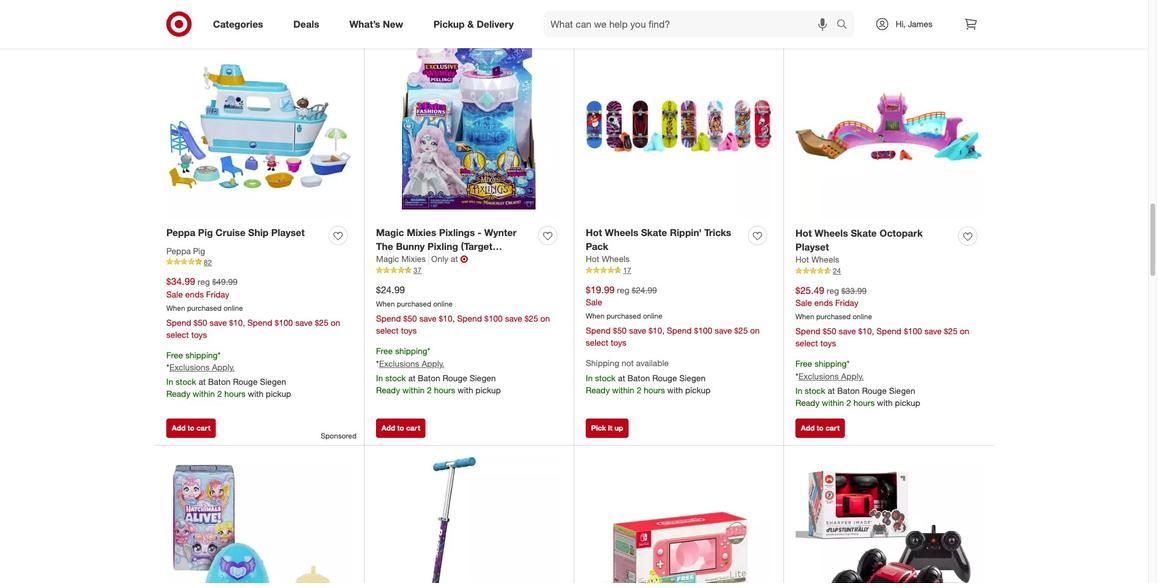 Task type: describe. For each thing, give the bounding box(es) containing it.
add to cart for $34.99
[[172, 424, 211, 433]]

magic for magic mixies pixlings - wynter the bunny pixling (target exclusive)
[[376, 227, 404, 239]]

mixies for pixlings
[[407, 227, 437, 239]]

pickup & delivery
[[434, 18, 514, 30]]

magic mixies pixlings - wynter the bunny pixling (target exclusive) link
[[376, 226, 534, 266]]

add for $25.49
[[801, 424, 815, 433]]

search
[[832, 19, 861, 31]]

hours inside shipping not available in stock at  baton rouge siegen ready within 2 hours with pickup
[[644, 385, 665, 396]]

pick it up
[[592, 424, 624, 433]]

apply. for $25.49
[[842, 372, 864, 382]]

the
[[376, 240, 393, 252]]

spend up shipping
[[586, 326, 611, 336]]

$25 inside $19.99 reg $24.99 sale when purchased online spend $50 save $10, spend $100 save $25 on select toys
[[735, 326, 748, 336]]

cart for $25.49
[[826, 424, 840, 433]]

$25 inside $34.99 reg $49.99 sale ends friday when purchased online spend $50 save $10, spend $100 save $25 on select toys
[[315, 318, 329, 328]]

$25 inside the $24.99 when purchased online spend $50 save $10, spend $100 save $25 on select toys
[[525, 314, 539, 324]]

$24.99 when purchased online spend $50 save $10, spend $100 save $25 on select toys
[[376, 284, 550, 336]]

$24.99 inside $19.99 reg $24.99 sale when purchased online spend $50 save $10, spend $100 save $25 on select toys
[[632, 285, 657, 295]]

spend down 24 link
[[877, 326, 902, 337]]

$25.49
[[796, 284, 825, 296]]

shipping not available in stock at  baton rouge siegen ready within 2 hours with pickup
[[586, 358, 711, 396]]

select inside the $24.99 when purchased online spend $50 save $10, spend $100 save $25 on select toys
[[376, 326, 399, 336]]

$100 inside $19.99 reg $24.99 sale when purchased online spend $50 save $10, spend $100 save $25 on select toys
[[695, 326, 713, 336]]

to for $34.99
[[188, 424, 195, 433]]

pack
[[586, 240, 609, 252]]

toys inside $19.99 reg $24.99 sale when purchased online spend $50 save $10, spend $100 save $25 on select toys
[[611, 338, 627, 348]]

up
[[615, 424, 624, 433]]

peppa pig cruise ship playset
[[166, 227, 305, 239]]

cruise
[[216, 227, 246, 239]]

spend up the available at the bottom right of page
[[667, 326, 692, 336]]

peppa pig
[[166, 246, 205, 256]]

free for $25.49
[[796, 359, 813, 369]]

when inside $34.99 reg $49.99 sale ends friday when purchased online spend $50 save $10, spend $100 save $25 on select toys
[[166, 304, 185, 313]]

exclusions apply. button for $24.99
[[379, 358, 445, 370]]

37
[[414, 266, 422, 275]]

0 horizontal spatial free shipping * * exclusions apply. in stock at  baton rouge siegen ready within 2 hours with pickup
[[166, 350, 291, 399]]

baton inside shipping not available in stock at  baton rouge siegen ready within 2 hours with pickup
[[628, 373, 650, 384]]

select inside $19.99 reg $24.99 sale when purchased online spend $50 save $10, spend $100 save $25 on select toys
[[586, 338, 609, 348]]

$50 inside $25.49 reg $33.99 sale ends friday when purchased online spend $50 save $10, spend $100 save $25 on select toys
[[823, 326, 837, 337]]

pick
[[592, 424, 607, 433]]

$10, inside $19.99 reg $24.99 sale when purchased online spend $50 save $10, spend $100 save $25 on select toys
[[649, 326, 665, 336]]

ends for $34.99
[[185, 289, 204, 300]]

exclusions for $24.99
[[379, 359, 420, 369]]

online inside the $24.99 when purchased online spend $50 save $10, spend $100 save $25 on select toys
[[434, 300, 453, 309]]

pick it up button
[[586, 419, 629, 438]]

82
[[204, 258, 212, 267]]

what's new link
[[339, 11, 419, 37]]

when inside $25.49 reg $33.99 sale ends friday when purchased online spend $50 save $10, spend $100 save $25 on select toys
[[796, 313, 815, 322]]

$10, inside $25.49 reg $33.99 sale ends friday when purchased online spend $50 save $10, spend $100 save $25 on select toys
[[859, 326, 875, 337]]

hot wheels skate rippin' tricks pack link
[[586, 226, 744, 254]]

when inside the $24.99 when purchased online spend $50 save $10, spend $100 save $25 on select toys
[[376, 300, 395, 309]]

$100 inside $25.49 reg $33.99 sale ends friday when purchased online spend $50 save $10, spend $100 save $25 on select toys
[[904, 326, 923, 337]]

(target
[[461, 240, 493, 252]]

spend down $34.99
[[166, 318, 191, 328]]

sale for $34.99
[[166, 289, 183, 300]]

$10, inside $34.99 reg $49.99 sale ends friday when purchased online spend $50 save $10, spend $100 save $25 on select toys
[[229, 318, 245, 328]]

categories link
[[203, 11, 278, 37]]

shipping for $25.49
[[815, 359, 847, 369]]

peppa pig cruise ship playset link
[[166, 226, 305, 240]]

pig for peppa pig
[[193, 246, 205, 256]]

add to cart button for $25.49
[[796, 419, 846, 438]]

shipping
[[586, 358, 620, 369]]

purchased inside $19.99 reg $24.99 sale when purchased online spend $50 save $10, spend $100 save $25 on select toys
[[607, 312, 641, 321]]

stock inside shipping not available in stock at  baton rouge siegen ready within 2 hours with pickup
[[595, 373, 616, 384]]

-
[[478, 227, 482, 239]]

hot wheels link for hot wheels skate octopark playset
[[796, 254, 840, 266]]

0 horizontal spatial shipping
[[186, 350, 218, 360]]

2 inside shipping not available in stock at  baton rouge siegen ready within 2 hours with pickup
[[637, 385, 642, 396]]

peppa for peppa pig cruise ship playset
[[166, 227, 195, 239]]

on inside $34.99 reg $49.99 sale ends friday when purchased online spend $50 save $10, spend $100 save $25 on select toys
[[331, 318, 341, 328]]

ship
[[248, 227, 269, 239]]

pixling
[[428, 240, 458, 252]]

within for exclusions apply. button corresponding to $24.99
[[403, 385, 425, 396]]

$10, inside the $24.99 when purchased online spend $50 save $10, spend $100 save $25 on select toys
[[439, 314, 455, 324]]

$100 inside $34.99 reg $49.99 sale ends friday when purchased online spend $50 save $10, spend $100 save $25 on select toys
[[275, 318, 293, 328]]

add to cart button for $24.99
[[376, 419, 426, 438]]

available
[[637, 358, 669, 369]]

new
[[383, 18, 404, 30]]

$49.99
[[212, 277, 238, 287]]

toys inside $25.49 reg $33.99 sale ends friday when purchased online spend $50 save $10, spend $100 save $25 on select toys
[[821, 338, 837, 349]]

0 horizontal spatial exclusions apply. button
[[169, 362, 235, 374]]

to for $25.49
[[817, 424, 824, 433]]

$34.99
[[166, 276, 195, 288]]

exclusions for $25.49
[[799, 372, 839, 382]]

what's new
[[350, 18, 404, 30]]

peppa pig link
[[166, 245, 205, 257]]

24
[[833, 267, 842, 276]]

pickup & delivery link
[[423, 11, 529, 37]]

hot wheels skate octopark playset link
[[796, 227, 954, 254]]

sale for $19.99
[[586, 298, 603, 308]]

$100 inside the $24.99 when purchased online spend $50 save $10, spend $100 save $25 on select toys
[[485, 314, 503, 324]]

magic mixies link
[[376, 254, 429, 266]]

hot inside hot wheels skate octopark playset
[[796, 227, 812, 239]]

with inside shipping not available in stock at  baton rouge siegen ready within 2 hours with pickup
[[668, 385, 683, 396]]

free shipping * * exclusions apply. in stock at  baton rouge siegen ready within 2 hours with pickup for $24.99
[[376, 346, 501, 396]]

cart for $34.99
[[197, 424, 211, 433]]

with for exclusions apply. button corresponding to $24.99
[[458, 385, 474, 396]]

2 for leftmost exclusions apply. button
[[217, 389, 222, 399]]

add for $34.99
[[172, 424, 186, 433]]

hi,
[[896, 19, 906, 29]]

toys inside $34.99 reg $49.99 sale ends friday when purchased online spend $50 save $10, spend $100 save $25 on select toys
[[191, 330, 207, 340]]

james
[[909, 19, 933, 29]]

$50 inside $34.99 reg $49.99 sale ends friday when purchased online spend $50 save $10, spend $100 save $25 on select toys
[[194, 318, 207, 328]]

at inside magic mixies only at ¬
[[451, 254, 458, 264]]

spend down $25.49
[[796, 326, 821, 337]]

ready inside shipping not available in stock at  baton rouge siegen ready within 2 hours with pickup
[[586, 385, 610, 396]]

spend down "37" link
[[457, 314, 482, 324]]

24 link
[[796, 266, 982, 277]]

online inside $34.99 reg $49.99 sale ends friday when purchased online spend $50 save $10, spend $100 save $25 on select toys
[[224, 304, 243, 313]]

free shipping * * exclusions apply. in stock at  baton rouge siegen ready within 2 hours with pickup for $25.49
[[796, 359, 921, 408]]

cart for $24.99
[[406, 424, 421, 433]]



Task type: locate. For each thing, give the bounding box(es) containing it.
2 horizontal spatial to
[[817, 424, 824, 433]]

exclusions
[[379, 359, 420, 369], [169, 363, 210, 373], [799, 372, 839, 382]]

deals
[[294, 18, 319, 30]]

friday for $25.49
[[836, 298, 859, 308]]

1 horizontal spatial to
[[397, 424, 404, 433]]

razor a kick scooter - new wave image
[[376, 458, 562, 584], [376, 458, 562, 584]]

reg for $19.99
[[617, 285, 630, 295]]

1 cart from the left
[[197, 424, 211, 433]]

bunny
[[396, 240, 425, 252]]

2 to from the left
[[397, 424, 404, 433]]

not
[[622, 358, 634, 369]]

online down $49.99
[[224, 304, 243, 313]]

toys inside the $24.99 when purchased online spend $50 save $10, spend $100 save $25 on select toys
[[401, 326, 417, 336]]

when down $25.49
[[796, 313, 815, 322]]

$50 inside $19.99 reg $24.99 sale when purchased online spend $50 save $10, spend $100 save $25 on select toys
[[614, 326, 627, 336]]

0 horizontal spatial exclusions
[[169, 363, 210, 373]]

0 vertical spatial peppa
[[166, 227, 195, 239]]

0 horizontal spatial add
[[172, 424, 186, 433]]

exclusions apply. button
[[379, 358, 445, 370], [169, 362, 235, 374], [799, 371, 864, 383]]

apply. for $24.99
[[422, 359, 445, 369]]

$19.99
[[586, 284, 615, 296]]

playset for peppa pig cruise ship playset
[[271, 227, 305, 239]]

$24.99 down 17 link
[[632, 285, 657, 295]]

1 horizontal spatial exclusions
[[379, 359, 420, 369]]

exclusive)
[[376, 254, 422, 266]]

reg down 24
[[827, 286, 840, 296]]

37 link
[[376, 266, 562, 276]]

0 horizontal spatial friday
[[206, 289, 229, 300]]

1 vertical spatial playset
[[796, 241, 830, 253]]

hot wheels skate rippin' tricks pack
[[586, 227, 732, 252]]

sale down $19.99 at the right of the page
[[586, 298, 603, 308]]

$50
[[404, 314, 417, 324], [194, 318, 207, 328], [614, 326, 627, 336], [823, 326, 837, 337]]

1 add from the left
[[172, 424, 186, 433]]

purchased
[[397, 300, 432, 309], [187, 304, 222, 313], [607, 312, 641, 321], [817, 313, 851, 322]]

hot wheels link up 24
[[796, 254, 840, 266]]

2 add from the left
[[382, 424, 395, 433]]

1 horizontal spatial playset
[[796, 241, 830, 253]]

free
[[376, 346, 393, 357], [166, 350, 183, 360], [796, 359, 813, 369]]

add to cart for $24.99
[[382, 424, 421, 433]]

within for leftmost exclusions apply. button
[[193, 389, 215, 399]]

¬
[[461, 254, 469, 266]]

free shipping * * exclusions apply. in stock at  baton rouge siegen ready within 2 hours with pickup
[[376, 346, 501, 396], [166, 350, 291, 399], [796, 359, 921, 408]]

save
[[420, 314, 437, 324], [505, 314, 523, 324], [210, 318, 227, 328], [295, 318, 313, 328], [629, 326, 647, 336], [715, 326, 732, 336], [839, 326, 857, 337], [925, 326, 942, 337]]

sale down $25.49
[[796, 298, 813, 308]]

2 horizontal spatial apply.
[[842, 372, 864, 382]]

0 horizontal spatial cart
[[197, 424, 211, 433]]

magic inside magic mixies pixlings - wynter the bunny pixling (target exclusive)
[[376, 227, 404, 239]]

magic inside magic mixies only at ¬
[[376, 254, 399, 264]]

1 horizontal spatial free
[[376, 346, 393, 357]]

in
[[376, 373, 383, 384], [586, 373, 593, 384], [166, 377, 173, 387], [796, 386, 803, 396]]

wheels inside hot wheels skate rippin' tricks pack
[[605, 227, 639, 239]]

only
[[432, 254, 449, 264]]

on inside $19.99 reg $24.99 sale when purchased online spend $50 save $10, spend $100 save $25 on select toys
[[751, 326, 760, 336]]

mixies for only
[[402, 254, 426, 264]]

reg inside $34.99 reg $49.99 sale ends friday when purchased online spend $50 save $10, spend $100 save $25 on select toys
[[198, 277, 210, 287]]

add to cart
[[172, 424, 211, 433], [382, 424, 421, 433], [801, 424, 840, 433]]

0 horizontal spatial skate
[[641, 227, 668, 239]]

1 to from the left
[[188, 424, 195, 433]]

2 horizontal spatial shipping
[[815, 359, 847, 369]]

add to cart for $25.49
[[801, 424, 840, 433]]

reg for $25.49
[[827, 286, 840, 296]]

$19.99 reg $24.99 sale when purchased online spend $50 save $10, spend $100 save $25 on select toys
[[586, 284, 760, 348]]

skate for octopark
[[851, 227, 877, 239]]

stock
[[386, 373, 406, 384], [595, 373, 616, 384], [176, 377, 196, 387], [805, 386, 826, 396]]

hot inside hot wheels skate rippin' tricks pack
[[586, 227, 603, 239]]

pickup
[[476, 385, 501, 396], [686, 385, 711, 396], [266, 389, 291, 399], [896, 398, 921, 408]]

mixies up 37
[[402, 254, 426, 264]]

sharper image flip stunt rally rc vehicle image
[[796, 458, 982, 584], [796, 458, 982, 584]]

skate left octopark
[[851, 227, 877, 239]]

hot
[[586, 227, 603, 239], [796, 227, 812, 239], [586, 254, 600, 264], [796, 255, 810, 265]]

skate inside hot wheels skate octopark playset
[[851, 227, 877, 239]]

2 for exclusions apply. button corresponding to $24.99
[[427, 385, 432, 396]]

reg for $34.99
[[198, 277, 210, 287]]

0 horizontal spatial add to cart button
[[166, 419, 216, 438]]

sale inside $19.99 reg $24.99 sale when purchased online spend $50 save $10, spend $100 save $25 on select toys
[[586, 298, 603, 308]]

3 cart from the left
[[826, 424, 840, 433]]

within inside shipping not available in stock at  baton rouge siegen ready within 2 hours with pickup
[[613, 385, 635, 396]]

$50 up not
[[614, 326, 627, 336]]

$34.99 reg $49.99 sale ends friday when purchased online spend $50 save $10, spend $100 save $25 on select toys
[[166, 276, 341, 340]]

1 horizontal spatial reg
[[617, 285, 630, 295]]

0 horizontal spatial hot wheels link
[[586, 254, 630, 266]]

hot wheels skate octopark playset
[[796, 227, 923, 253]]

$50 down $34.99
[[194, 318, 207, 328]]

when inside $19.99 reg $24.99 sale when purchased online spend $50 save $10, spend $100 save $25 on select toys
[[586, 312, 605, 321]]

magic up the
[[376, 227, 404, 239]]

0 horizontal spatial hot wheels
[[586, 254, 630, 264]]

pickup
[[434, 18, 465, 30]]

0 horizontal spatial reg
[[198, 277, 210, 287]]

within for exclusions apply. button associated with $25.49
[[822, 398, 845, 408]]

0 vertical spatial magic
[[376, 227, 404, 239]]

17 link
[[586, 266, 772, 276]]

wynter
[[484, 227, 517, 239]]

$10, down $33.99
[[859, 326, 875, 337]]

$50 inside the $24.99 when purchased online spend $50 save $10, spend $100 save $25 on select toys
[[404, 314, 417, 324]]

2
[[427, 385, 432, 396], [637, 385, 642, 396], [217, 389, 222, 399], [847, 398, 852, 408]]

pig up 82
[[193, 246, 205, 256]]

0 horizontal spatial $24.99
[[376, 284, 405, 296]]

$24.99 down exclusive)
[[376, 284, 405, 296]]

1 vertical spatial peppa
[[166, 246, 191, 256]]

hot wheels up 24
[[796, 255, 840, 265]]

mixies inside magic mixies pixlings - wynter the bunny pixling (target exclusive)
[[407, 227, 437, 239]]

add for $24.99
[[382, 424, 395, 433]]

hatchimals alive! family surprise image
[[166, 458, 352, 584], [166, 458, 352, 584]]

shipping for $24.99
[[395, 346, 428, 357]]

0 vertical spatial pig
[[198, 227, 213, 239]]

peppa up peppa pig
[[166, 227, 195, 239]]

at inside shipping not available in stock at  baton rouge siegen ready within 2 hours with pickup
[[618, 373, 626, 384]]

ends down $34.99
[[185, 289, 204, 300]]

3 add from the left
[[801, 424, 815, 433]]

skate for rippin'
[[641, 227, 668, 239]]

delivery
[[477, 18, 514, 30]]

1 horizontal spatial hot wheels
[[796, 255, 840, 265]]

hot wheels for hot wheels skate rippin' tricks pack
[[586, 254, 630, 264]]

$24.99
[[376, 284, 405, 296], [632, 285, 657, 295]]

select inside $34.99 reg $49.99 sale ends friday when purchased online spend $50 save $10, spend $100 save $25 on select toys
[[166, 330, 189, 340]]

reg down the 17
[[617, 285, 630, 295]]

2 add to cart from the left
[[382, 424, 421, 433]]

1 horizontal spatial add to cart
[[382, 424, 421, 433]]

2 horizontal spatial exclusions apply. button
[[799, 371, 864, 383]]

1 horizontal spatial $24.99
[[632, 285, 657, 295]]

sale down $34.99
[[166, 289, 183, 300]]

skate inside hot wheels skate rippin' tricks pack
[[641, 227, 668, 239]]

playset for hot wheels skate octopark playset
[[796, 241, 830, 253]]

1 horizontal spatial cart
[[406, 424, 421, 433]]

it
[[609, 424, 613, 433]]

pickup inside shipping not available in stock at  baton rouge siegen ready within 2 hours with pickup
[[686, 385, 711, 396]]

2 cart from the left
[[406, 424, 421, 433]]

ready
[[376, 385, 400, 396], [586, 385, 610, 396], [166, 389, 191, 399], [796, 398, 820, 408]]

$25 inside $25.49 reg $33.99 sale ends friday when purchased online spend $50 save $10, spend $100 save $25 on select toys
[[945, 326, 958, 337]]

purchased down $33.99
[[817, 313, 851, 322]]

playset up $25.49
[[796, 241, 830, 253]]

sponsored
[[321, 432, 357, 441]]

1 horizontal spatial add to cart button
[[376, 419, 426, 438]]

1 horizontal spatial ends
[[815, 298, 834, 308]]

online down "37" link
[[434, 300, 453, 309]]

spend down exclusive)
[[376, 314, 401, 324]]

hot wheels link
[[586, 254, 630, 266], [796, 254, 840, 266]]

0 horizontal spatial apply.
[[212, 363, 235, 373]]

hot wheels skate rippin' tricks pack image
[[586, 33, 772, 219], [586, 33, 772, 219]]

17
[[624, 266, 632, 275]]

with for exclusions apply. button associated with $25.49
[[878, 398, 893, 408]]

purchased inside the $24.99 when purchased online spend $50 save $10, spend $100 save $25 on select toys
[[397, 300, 432, 309]]

ends for $25.49
[[815, 298, 834, 308]]

categories
[[213, 18, 263, 30]]

playset inside hot wheels skate octopark playset
[[796, 241, 830, 253]]

1 vertical spatial mixies
[[402, 254, 426, 264]]

1 add to cart button from the left
[[166, 419, 216, 438]]

hot wheels down pack
[[586, 254, 630, 264]]

deals link
[[283, 11, 335, 37]]

purchased inside $34.99 reg $49.99 sale ends friday when purchased online spend $50 save $10, spend $100 save $25 on select toys
[[187, 304, 222, 313]]

0 horizontal spatial to
[[188, 424, 195, 433]]

2 for exclusions apply. button associated with $25.49
[[847, 398, 852, 408]]

1 vertical spatial magic
[[376, 254, 399, 264]]

0 vertical spatial mixies
[[407, 227, 437, 239]]

nintendo switch lite - animal crossing: new horizons bundle - isabelle's aloha edition image
[[586, 458, 772, 584], [586, 458, 772, 584]]

peppa for peppa pig
[[166, 246, 191, 256]]

2 horizontal spatial free shipping * * exclusions apply. in stock at  baton rouge siegen ready within 2 hours with pickup
[[796, 359, 921, 408]]

when down $19.99 at the right of the page
[[586, 312, 605, 321]]

2 add to cart button from the left
[[376, 419, 426, 438]]

1 magic from the top
[[376, 227, 404, 239]]

purchased down 37
[[397, 300, 432, 309]]

1 vertical spatial pig
[[193, 246, 205, 256]]

3 add to cart from the left
[[801, 424, 840, 433]]

$24.99 inside the $24.99 when purchased online spend $50 save $10, spend $100 save $25 on select toys
[[376, 284, 405, 296]]

hot wheels link down pack
[[586, 254, 630, 266]]

octopark
[[880, 227, 923, 239]]

purchased down $19.99 at the right of the page
[[607, 312, 641, 321]]

$10,
[[439, 314, 455, 324], [229, 318, 245, 328], [649, 326, 665, 336], [859, 326, 875, 337]]

within
[[403, 385, 425, 396], [613, 385, 635, 396], [193, 389, 215, 399], [822, 398, 845, 408]]

purchased inside $25.49 reg $33.99 sale ends friday when purchased online spend $50 save $10, spend $100 save $25 on select toys
[[817, 313, 851, 322]]

magic mixies only at ¬
[[376, 254, 469, 266]]

exclusions apply. button for $25.49
[[799, 371, 864, 383]]

82 link
[[166, 257, 352, 268]]

$10, up the available at the bottom right of page
[[649, 326, 665, 336]]

pig left the cruise
[[198, 227, 213, 239]]

to for $24.99
[[397, 424, 404, 433]]

rouge inside shipping not available in stock at  baton rouge siegen ready within 2 hours with pickup
[[653, 373, 677, 384]]

online up the available at the bottom right of page
[[643, 312, 663, 321]]

$33.99
[[842, 286, 867, 296]]

1 horizontal spatial hot wheels link
[[796, 254, 840, 266]]

sale inside $34.99 reg $49.99 sale ends friday when purchased online spend $50 save $10, spend $100 save $25 on select toys
[[166, 289, 183, 300]]

0 horizontal spatial sale
[[166, 289, 183, 300]]

baton
[[418, 373, 441, 384], [628, 373, 650, 384], [208, 377, 231, 387], [838, 386, 860, 396]]

on
[[541, 314, 550, 324], [331, 318, 341, 328], [751, 326, 760, 336], [961, 326, 970, 337]]

pig for peppa pig cruise ship playset
[[198, 227, 213, 239]]

in inside shipping not available in stock at  baton rouge siegen ready within 2 hours with pickup
[[586, 373, 593, 384]]

1 horizontal spatial apply.
[[422, 359, 445, 369]]

friday
[[206, 289, 229, 300], [836, 298, 859, 308]]

peppa
[[166, 227, 195, 239], [166, 246, 191, 256]]

free for $24.99
[[376, 346, 393, 357]]

2 horizontal spatial add to cart
[[801, 424, 840, 433]]

0 horizontal spatial add to cart
[[172, 424, 211, 433]]

add
[[172, 424, 186, 433], [382, 424, 395, 433], [801, 424, 815, 433]]

hot wheels skate octopark playset image
[[796, 33, 982, 220], [796, 33, 982, 220]]

when
[[376, 300, 395, 309], [166, 304, 185, 313], [586, 312, 605, 321], [796, 313, 815, 322]]

add to cart button
[[166, 419, 216, 438], [376, 419, 426, 438], [796, 419, 846, 438]]

friday down $49.99
[[206, 289, 229, 300]]

2 horizontal spatial add to cart button
[[796, 419, 846, 438]]

wheels inside hot wheels skate octopark playset
[[815, 227, 849, 239]]

0 vertical spatial playset
[[271, 227, 305, 239]]

on inside $25.49 reg $33.99 sale ends friday when purchased online spend $50 save $10, spend $100 save $25 on select toys
[[961, 326, 970, 337]]

3 add to cart button from the left
[[796, 419, 846, 438]]

2 magic from the top
[[376, 254, 399, 264]]

magic
[[376, 227, 404, 239], [376, 254, 399, 264]]

2 peppa from the top
[[166, 246, 191, 256]]

add to cart button for $34.99
[[166, 419, 216, 438]]

playset right ship
[[271, 227, 305, 239]]

sale for $25.49
[[796, 298, 813, 308]]

mixies up bunny on the left of the page
[[407, 227, 437, 239]]

0 horizontal spatial free
[[166, 350, 183, 360]]

2 horizontal spatial reg
[[827, 286, 840, 296]]

reg
[[198, 277, 210, 287], [617, 285, 630, 295], [827, 286, 840, 296]]

online inside $19.99 reg $24.99 sale when purchased online spend $50 save $10, spend $100 save $25 on select toys
[[643, 312, 663, 321]]

hot wheels link for hot wheels skate rippin' tricks pack
[[586, 254, 630, 266]]

ends inside $25.49 reg $33.99 sale ends friday when purchased online spend $50 save $10, spend $100 save $25 on select toys
[[815, 298, 834, 308]]

friday inside $34.99 reg $49.99 sale ends friday when purchased online spend $50 save $10, spend $100 save $25 on select toys
[[206, 289, 229, 300]]

&
[[468, 18, 474, 30]]

search button
[[832, 11, 861, 40]]

magic for magic mixies only at ¬
[[376, 254, 399, 264]]

0 horizontal spatial playset
[[271, 227, 305, 239]]

on inside the $24.99 when purchased online spend $50 save $10, spend $100 save $25 on select toys
[[541, 314, 550, 324]]

friday down $33.99
[[836, 298, 859, 308]]

purchased down $49.99
[[187, 304, 222, 313]]

1 peppa from the top
[[166, 227, 195, 239]]

skate left rippin' at the right top
[[641, 227, 668, 239]]

$50 down $25.49
[[823, 326, 837, 337]]

what's
[[350, 18, 380, 30]]

at
[[451, 254, 458, 264], [409, 373, 416, 384], [618, 373, 626, 384], [199, 377, 206, 387], [828, 386, 835, 396]]

peppa up $34.99
[[166, 246, 191, 256]]

sale
[[166, 289, 183, 300], [586, 298, 603, 308], [796, 298, 813, 308]]

3 to from the left
[[817, 424, 824, 433]]

2 horizontal spatial sale
[[796, 298, 813, 308]]

1 horizontal spatial sale
[[586, 298, 603, 308]]

1 horizontal spatial exclusions apply. button
[[379, 358, 445, 370]]

0 horizontal spatial ends
[[185, 289, 204, 300]]

with for leftmost exclusions apply. button
[[248, 389, 264, 399]]

skate
[[641, 227, 668, 239], [851, 227, 877, 239]]

spend down 82 link
[[248, 318, 273, 328]]

ends inside $34.99 reg $49.99 sale ends friday when purchased online spend $50 save $10, spend $100 save $25 on select toys
[[185, 289, 204, 300]]

1 horizontal spatial shipping
[[395, 346, 428, 357]]

pixlings
[[439, 227, 475, 239]]

2 horizontal spatial free
[[796, 359, 813, 369]]

reg inside $19.99 reg $24.99 sale when purchased online spend $50 save $10, spend $100 save $25 on select toys
[[617, 285, 630, 295]]

when down exclusive)
[[376, 300, 395, 309]]

2 horizontal spatial cart
[[826, 424, 840, 433]]

hot wheels
[[586, 254, 630, 264], [796, 255, 840, 265]]

rippin'
[[670, 227, 702, 239]]

hi, james
[[896, 19, 933, 29]]

siegen inside shipping not available in stock at  baton rouge siegen ready within 2 hours with pickup
[[680, 373, 706, 384]]

$10, down "37" link
[[439, 314, 455, 324]]

$10, down $49.99
[[229, 318, 245, 328]]

1 horizontal spatial skate
[[851, 227, 877, 239]]

toys
[[401, 326, 417, 336], [191, 330, 207, 340], [611, 338, 627, 348], [821, 338, 837, 349]]

online inside $25.49 reg $33.99 sale ends friday when purchased online spend $50 save $10, spend $100 save $25 on select toys
[[853, 313, 873, 322]]

reg down 82
[[198, 277, 210, 287]]

tricks
[[705, 227, 732, 239]]

2 horizontal spatial exclusions
[[799, 372, 839, 382]]

friday inside $25.49 reg $33.99 sale ends friday when purchased online spend $50 save $10, spend $100 save $25 on select toys
[[836, 298, 859, 308]]

peppa pig cruise ship playset image
[[166, 33, 352, 219], [166, 33, 352, 219]]

mixies inside magic mixies only at ¬
[[402, 254, 426, 264]]

magic down the
[[376, 254, 399, 264]]

magic mixies pixlings - wynter the bunny pixling (target exclusive) image
[[376, 33, 562, 219], [376, 33, 562, 219]]

ends down $25.49
[[815, 298, 834, 308]]

hours
[[434, 385, 456, 396], [644, 385, 665, 396], [224, 389, 246, 399], [854, 398, 875, 408]]

1 horizontal spatial free shipping * * exclusions apply. in stock at  baton rouge siegen ready within 2 hours with pickup
[[376, 346, 501, 396]]

friday for $34.99
[[206, 289, 229, 300]]

online down $33.99
[[853, 313, 873, 322]]

1 horizontal spatial friday
[[836, 298, 859, 308]]

reg inside $25.49 reg $33.99 sale ends friday when purchased online spend $50 save $10, spend $100 save $25 on select toys
[[827, 286, 840, 296]]

ends
[[185, 289, 204, 300], [815, 298, 834, 308]]

magic mixies pixlings - wynter the bunny pixling (target exclusive)
[[376, 227, 517, 266]]

$50 down 37
[[404, 314, 417, 324]]

apply.
[[422, 359, 445, 369], [212, 363, 235, 373], [842, 372, 864, 382]]

What can we help you find? suggestions appear below search field
[[544, 11, 840, 37]]

hot wheels for hot wheels skate octopark playset
[[796, 255, 840, 265]]

when down $34.99
[[166, 304, 185, 313]]

2 horizontal spatial add
[[801, 424, 815, 433]]

select inside $25.49 reg $33.99 sale ends friday when purchased online spend $50 save $10, spend $100 save $25 on select toys
[[796, 338, 819, 349]]

1 add to cart from the left
[[172, 424, 211, 433]]

1 horizontal spatial add
[[382, 424, 395, 433]]

$25.49 reg $33.99 sale ends friday when purchased online spend $50 save $10, spend $100 save $25 on select toys
[[796, 284, 970, 349]]

sale inside $25.49 reg $33.99 sale ends friday when purchased online spend $50 save $10, spend $100 save $25 on select toys
[[796, 298, 813, 308]]



Task type: vqa. For each thing, say whether or not it's contained in the screenshot.
the middle Exclusions Apply. BUTTON
yes



